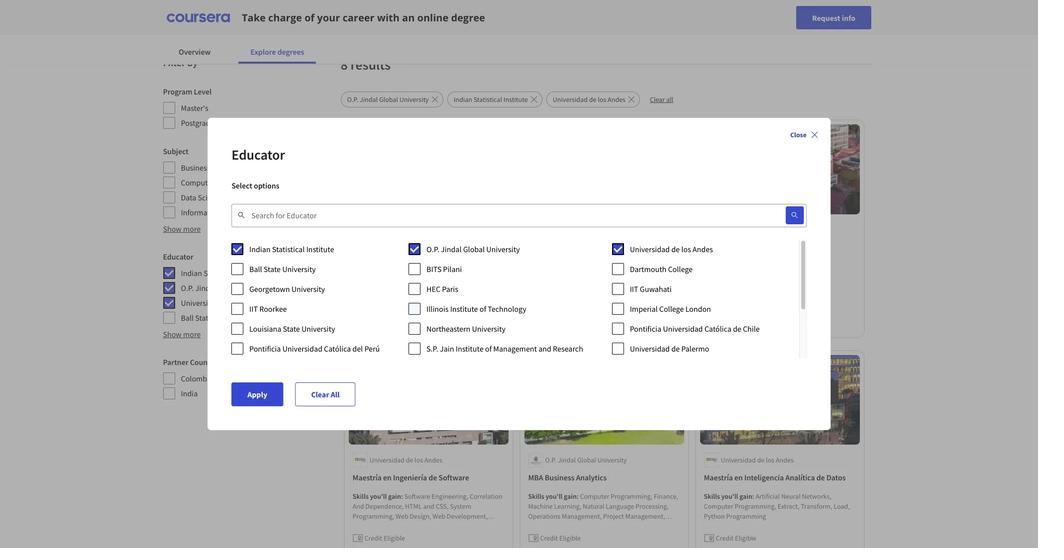 Task type: describe. For each thing, give the bounding box(es) containing it.
system
[[450, 503, 472, 512]]

scrum
[[353, 542, 372, 549]]

o.p. jindal global university inside button
[[347, 95, 429, 104]]

subject group
[[163, 145, 274, 219]]

chile
[[744, 324, 760, 334]]

request info button
[[797, 6, 872, 29]]

indian statistical institute inside button
[[454, 95, 528, 104]]

: for analytics
[[577, 493, 579, 502]]

statistics
[[465, 242, 496, 252]]

descriptive
[[421, 262, 454, 271]]

take charge of your career with an online degree
[[242, 11, 486, 24]]

statistical inside educator group
[[204, 268, 236, 278]]

overview button
[[167, 40, 223, 64]]

programming, up angular,
[[353, 513, 395, 522]]

you'll for inteligencia
[[722, 493, 739, 502]]

pilani
[[444, 264, 462, 274]]

management, inside culture, leadership and management, problem solving, risk management
[[529, 284, 569, 293]]

skills for mba business analytics
[[529, 493, 545, 502]]

iit for iit guwahati
[[630, 284, 639, 294]]

global inside button
[[379, 95, 398, 104]]

user
[[447, 542, 460, 549]]

o.p. jindal global university inside select educator options element
[[427, 245, 520, 254]]

credit eligible for ingeniería
[[365, 534, 405, 543]]

postgraduate diploma in applied statistics link
[[353, 241, 505, 253]]

global up analytics
[[578, 456, 597, 465]]

select
[[232, 181, 252, 191]]

indian inside educator group
[[181, 268, 202, 278]]

educator group
[[163, 251, 274, 325]]

m.a. in international relations, security, and strategy link
[[529, 241, 681, 265]]

applied
[[438, 242, 463, 252]]

basic
[[405, 262, 420, 271]]

show for information
[[163, 224, 182, 234]]

strategy
[[529, 254, 557, 264]]

software engineering, correlation and dependence, html and css, system programming, web design, web development, computer programming, software architecture, angular, data model, devops, python programming, scrum (software development), user experience
[[353, 493, 504, 549]]

technology inside select educator options element
[[488, 304, 527, 314]]

1 web from the left
[[396, 513, 409, 522]]

model,
[[393, 532, 413, 541]]

degree · 24 meses
[[704, 320, 756, 329]]

programming, up model,
[[384, 523, 425, 531]]

show more button for ball
[[163, 329, 201, 341]]

management, down processing,
[[626, 513, 666, 522]]

data inside software engineering, correlation and dependence, html and css, system programming, web design, web development, computer programming, software architecture, angular, data model, devops, python programming, scrum (software development), user experience
[[378, 532, 392, 541]]

colombia
[[181, 374, 213, 384]]

universidad de los andes inside button
[[553, 95, 626, 104]]

2 horizontal spatial statistics,
[[455, 262, 483, 271]]

2 vertical spatial of
[[486, 344, 492, 354]]

apply
[[248, 390, 268, 400]]

maestría en ingeniería de software link
[[353, 472, 505, 484]]

security,
[[634, 242, 664, 252]]

processing,
[[636, 503, 669, 512]]

1 in from the left
[[430, 242, 436, 252]]

2 vertical spatial software
[[427, 523, 453, 531]]

dartmouth college
[[630, 264, 693, 274]]

o.p. jindal global university inside educator group
[[181, 283, 274, 293]]

state inside educator group
[[195, 313, 212, 323]]

management inside culture, leadership and management, problem solving, risk management
[[635, 284, 673, 293]]

problem
[[570, 284, 595, 293]]

jindal inside button
[[360, 95, 378, 104]]

maestría for maestría en inteligencia analítica de datos
[[704, 473, 733, 483]]

1 horizontal spatial state
[[264, 264, 281, 274]]

en for maestría en ingeniería de software
[[383, 473, 392, 483]]

development,
[[447, 513, 488, 522]]

iit roorkee
[[250, 304, 287, 314]]

networks,
[[803, 493, 832, 502]]

tab list containing overview
[[167, 40, 332, 64]]

mba business analytics link
[[529, 472, 681, 484]]

2 vertical spatial state
[[283, 324, 300, 334]]

1 vertical spatial software
[[405, 493, 431, 502]]

gain for inteligencia
[[740, 493, 753, 502]]

extract,
[[778, 503, 800, 512]]

m.a.
[[529, 242, 543, 252]]

universidad de los andes inside select educator options element
[[630, 245, 714, 254]]

georgetown
[[250, 284, 290, 294]]

close button
[[787, 126, 823, 144]]

mba
[[529, 473, 544, 483]]

learning,
[[555, 503, 582, 512]]

(software
[[373, 542, 401, 549]]

diploma for postgraduate diploma · 6 - 12 months
[[393, 320, 418, 329]]

development),
[[403, 542, 446, 549]]

indian inside select educator options element
[[250, 245, 271, 254]]

culture, leadership and management, problem solving, risk management
[[529, 274, 673, 293]]

master's
[[181, 103, 208, 113]]

clear all
[[650, 95, 674, 104]]

en for maestría en inteligencia artificial
[[735, 242, 743, 252]]

show more for information technology
[[163, 224, 201, 234]]

georgetown university
[[250, 284, 325, 294]]

you'll for analytics
[[546, 493, 563, 502]]

show more for ball state university
[[163, 330, 201, 340]]

analysis,
[[368, 282, 393, 291]]

illinois
[[427, 304, 449, 314]]

pontificia for pontificia universidad católica de chile
[[630, 324, 662, 334]]

bits
[[427, 264, 442, 274]]

python inside software engineering, correlation and dependence, html and css, system programming, web design, web development, computer programming, software architecture, angular, data model, devops, python programming, scrum (software development), user experience
[[440, 532, 461, 541]]

management inside select educator options element
[[494, 344, 537, 354]]

jindal inside select educator options element
[[441, 245, 462, 254]]

project
[[604, 513, 624, 522]]

andes up 'maestría en ingeniería de software' link
[[425, 456, 443, 465]]

12
[[431, 320, 438, 329]]

indian statistical institute button
[[448, 92, 543, 108]]

devops,
[[414, 532, 438, 541]]

correlation inside basic descriptive statistics, bayesian statistics, correlation and dependence, data analysis, general statistics, regression
[[410, 272, 443, 281]]

o.p. jindal global university up analytics
[[546, 456, 627, 465]]

los inside select educator options element
[[682, 245, 692, 254]]

0 vertical spatial software
[[439, 473, 470, 483]]

católica for del
[[324, 344, 351, 354]]

international
[[553, 242, 597, 252]]

global inside select educator options element
[[464, 245, 485, 254]]

coursera image
[[167, 10, 230, 26]]

diploma for postgraduate diploma
[[227, 118, 255, 128]]

charge
[[268, 11, 302, 24]]

of for your
[[305, 11, 315, 24]]

search image
[[791, 212, 799, 220]]

program
[[163, 87, 192, 97]]

your
[[317, 11, 340, 24]]

dependence, inside software engineering, correlation and dependence, html and css, system programming, web design, web development, computer programming, software architecture, angular, data model, devops, python programming, scrum (software development), user experience
[[366, 503, 404, 512]]

technology inside subject group
[[222, 208, 261, 218]]

programming, up experience
[[462, 532, 504, 541]]

select educator options element
[[232, 240, 807, 359]]

show for ball
[[163, 330, 182, 340]]

information
[[181, 208, 221, 218]]

maestría en inteligencia analítica de datos
[[704, 473, 846, 483]]

options
[[254, 181, 280, 191]]

apply button
[[232, 383, 283, 407]]

educator inside 'dialog'
[[232, 146, 285, 164]]

ingeniería
[[393, 473, 427, 483]]

ball state university inside educator group
[[181, 313, 248, 323]]

maestría en inteligencia artificial
[[704, 242, 815, 252]]

2 · from the left
[[726, 320, 728, 329]]

computer inside subject group
[[181, 178, 215, 188]]

science for data science
[[198, 193, 224, 203]]

programming, inside artificial neural networks, computer programming, extract, transform, load, python programming
[[735, 503, 777, 512]]

level
[[194, 87, 212, 97]]

mba business analytics
[[529, 473, 607, 483]]

maestría en ingeniería de software
[[353, 473, 470, 483]]

católica for de
[[705, 324, 732, 334]]

de inside educator group
[[223, 298, 231, 308]]

8 results
[[341, 56, 391, 74]]

angular,
[[353, 532, 377, 541]]

datos
[[827, 473, 846, 483]]

ball inside educator group
[[181, 313, 194, 323]]

los inside educator group
[[233, 298, 242, 308]]

Search by keyword search field
[[252, 204, 762, 228]]

skills for maestría en inteligencia analítica de datos
[[704, 493, 721, 502]]

computer programming, finance, machine learning, natural language processing, operations management, project management, tensorflow
[[529, 493, 679, 531]]

with
[[377, 11, 400, 24]]

load,
[[834, 503, 851, 512]]

iit guwahati
[[630, 284, 672, 294]]

by
[[187, 56, 198, 69]]

explore degrees button
[[239, 40, 316, 64]]

design,
[[410, 513, 432, 522]]

more for ball
[[183, 330, 201, 340]]

clear all
[[311, 390, 340, 400]]

partner country
[[163, 358, 218, 368]]

skills for maestría en ingeniería de software
[[353, 493, 369, 502]]

universidad de los andes inside educator group
[[181, 298, 264, 308]]

college for dartmouth
[[669, 264, 693, 274]]

s.p.
[[427, 344, 439, 354]]

pontificia for pontificia universidad católica del perú
[[250, 344, 281, 354]]



Task type: locate. For each thing, give the bounding box(es) containing it.
o.p. jindal global university up pilani
[[427, 245, 520, 254]]

postgraduate up bayesian
[[353, 242, 398, 252]]

bayesian
[[353, 272, 379, 281]]

0 horizontal spatial and
[[353, 503, 364, 512]]

and up angular,
[[353, 503, 364, 512]]

1 horizontal spatial ball state university
[[250, 264, 316, 274]]

0 horizontal spatial eligible
[[384, 534, 405, 543]]

andes up maestría en inteligencia analítica de datos link
[[776, 456, 794, 465]]

operations
[[529, 513, 561, 522]]

o.p. inside educator group
[[181, 283, 194, 293]]

artificial
[[786, 242, 815, 252], [756, 493, 780, 502]]

maestría for maestría en ingeniería de software
[[353, 473, 382, 483]]

1 horizontal spatial in
[[545, 242, 551, 252]]

1 skills from the left
[[353, 493, 369, 502]]

: up learning,
[[577, 493, 579, 502]]

palermo
[[682, 344, 710, 354]]

iit down leadership
[[630, 284, 639, 294]]

1 horizontal spatial :
[[577, 493, 579, 502]]

eligible for analytics
[[560, 534, 581, 543]]

hec paris
[[427, 284, 459, 294]]

1 you'll from the left
[[370, 493, 387, 502]]

business up computer science at the left of the page
[[181, 163, 210, 173]]

1 horizontal spatial ball
[[250, 264, 262, 274]]

: for ingeniería
[[401, 493, 403, 502]]

clear left all
[[311, 390, 329, 400]]

1 horizontal spatial dependence,
[[457, 272, 495, 281]]

computer up angular,
[[353, 523, 382, 531]]

diploma for postgraduate diploma in applied statistics
[[399, 242, 428, 252]]

programming,
[[611, 493, 653, 502], [735, 503, 777, 512], [353, 513, 395, 522], [384, 523, 425, 531], [462, 532, 504, 541]]

0 vertical spatial college
[[669, 264, 693, 274]]

python inside artificial neural networks, computer programming, extract, transform, load, python programming
[[704, 513, 725, 522]]

1 horizontal spatial ·
[[726, 320, 728, 329]]

andes inside button
[[608, 95, 626, 104]]

1 vertical spatial college
[[660, 304, 685, 314]]

jain
[[440, 344, 455, 354]]

and inside select educator options element
[[539, 344, 552, 354]]

1 gain from the left
[[389, 493, 401, 502]]

and
[[665, 242, 678, 252], [639, 274, 650, 283], [539, 344, 552, 354], [424, 503, 435, 512]]

skills right the finance,
[[704, 493, 721, 502]]

artificial neural networks, computer programming, extract, transform, load, python programming
[[704, 493, 851, 522]]

eligible
[[384, 534, 405, 543], [560, 534, 581, 543], [736, 534, 757, 543]]

1 skills you'll gain : from the left
[[353, 493, 405, 502]]

·
[[419, 320, 421, 329], [726, 320, 728, 329]]

2 vertical spatial postgraduate
[[353, 320, 392, 329]]

los inside universidad de los andes button
[[598, 95, 607, 104]]

1 vertical spatial postgraduate
[[353, 242, 398, 252]]

maestría for maestría en inteligencia artificial
[[704, 242, 733, 252]]

select options
[[232, 181, 280, 191]]

imperial
[[630, 304, 658, 314]]

0 vertical spatial python
[[704, 513, 725, 522]]

2 : from the left
[[577, 493, 579, 502]]

maestría inside 'link'
[[704, 242, 733, 252]]

universidad inside button
[[553, 95, 588, 104]]

show more button up partner
[[163, 329, 201, 341]]

educator down information on the left top of the page
[[163, 252, 194, 262]]

3 skills you'll gain : from the left
[[704, 493, 756, 502]]

eligible down the tensorflow
[[560, 534, 581, 543]]

diploma inside program level group
[[227, 118, 255, 128]]

gain for analytics
[[564, 493, 577, 502]]

country
[[190, 358, 218, 368]]

software up the engineering, on the left bottom of page
[[439, 473, 470, 483]]

educator
[[232, 146, 285, 164], [163, 252, 194, 262]]

universidad de los andes button
[[547, 92, 640, 108]]

months
[[439, 320, 461, 329]]

1 horizontal spatial python
[[704, 513, 725, 522]]

credit for maestría en inteligencia analítica de datos
[[716, 534, 734, 543]]

universidad de los andes
[[553, 95, 626, 104], [721, 225, 794, 234], [630, 245, 714, 254], [181, 298, 264, 308], [370, 456, 443, 465], [721, 456, 794, 465]]

inteligencia inside 'link'
[[745, 242, 785, 252]]

2 gain from the left
[[564, 493, 577, 502]]

0 horizontal spatial statistics,
[[381, 272, 408, 281]]

0 vertical spatial business
[[181, 163, 210, 173]]

iit left roorkee
[[250, 304, 258, 314]]

ball state university up 'georgetown university'
[[250, 264, 316, 274]]

1 vertical spatial and
[[353, 503, 364, 512]]

dependence, inside basic descriptive statistics, bayesian statistics, correlation and dependence, data analysis, general statistics, regression
[[457, 272, 495, 281]]

career
[[343, 11, 375, 24]]

0 vertical spatial of
[[305, 11, 315, 24]]

o.p.
[[347, 95, 359, 104], [546, 225, 557, 234], [427, 245, 440, 254], [181, 283, 194, 293], [546, 456, 557, 465]]

1 vertical spatial science
[[198, 193, 224, 203]]

ball up partner country
[[181, 313, 194, 323]]

1 vertical spatial data
[[353, 282, 366, 291]]

2 show from the top
[[163, 330, 182, 340]]

statistical
[[474, 95, 503, 104], [390, 225, 418, 234], [272, 245, 305, 254], [204, 268, 236, 278]]

skills you'll gain :
[[353, 493, 405, 502], [529, 493, 580, 502], [704, 493, 756, 502]]

and
[[444, 272, 456, 281], [353, 503, 364, 512]]

all
[[667, 95, 674, 104]]

computer science
[[181, 178, 242, 188]]

artificial inside artificial neural networks, computer programming, extract, transform, load, python programming
[[756, 493, 780, 502]]

postgraduate inside program level group
[[181, 118, 225, 128]]

· left 24
[[726, 320, 728, 329]]

postgraduate for postgraduate diploma
[[181, 118, 225, 128]]

show
[[163, 224, 182, 234], [163, 330, 182, 340]]

dependence, up regression
[[457, 272, 495, 281]]

1 vertical spatial of
[[480, 304, 487, 314]]

1 horizontal spatial eligible
[[560, 534, 581, 543]]

1 vertical spatial dependence,
[[366, 503, 404, 512]]

educator dialog
[[208, 118, 831, 431]]

gain up learning,
[[564, 493, 577, 502]]

2 inteligencia from the top
[[745, 473, 785, 483]]

ball inside select educator options element
[[250, 264, 262, 274]]

explore degrees
[[251, 47, 304, 57]]

2 web from the left
[[433, 513, 446, 522]]

ball state university up country
[[181, 313, 248, 323]]

1 vertical spatial pontificia
[[250, 344, 281, 354]]

illinois institute of technology
[[427, 304, 527, 314]]

programming, inside computer programming, finance, machine learning, natural language processing, operations management, project management, tensorflow
[[611, 493, 653, 502]]

pontificia
[[630, 324, 662, 334], [250, 344, 281, 354]]

0 vertical spatial correlation
[[410, 272, 443, 281]]

maestría en inteligencia analítica de datos link
[[704, 472, 856, 484]]

maestría en inteligencia artificial link
[[704, 241, 856, 253]]

2 horizontal spatial skills you'll gain :
[[704, 493, 756, 502]]

2 more from the top
[[183, 330, 201, 340]]

business right mba
[[545, 473, 575, 483]]

0 horizontal spatial credit eligible
[[365, 534, 405, 543]]

1 horizontal spatial clear
[[650, 95, 665, 104]]

skills you'll gain : for analytics
[[529, 493, 580, 502]]

credit left model,
[[365, 534, 383, 543]]

1 horizontal spatial católica
[[705, 324, 732, 334]]

analítica
[[786, 473, 816, 483]]

dependence, left html
[[366, 503, 404, 512]]

college for imperial
[[660, 304, 685, 314]]

iit for iit roorkee
[[250, 304, 258, 314]]

educator up the 'select options'
[[232, 146, 285, 164]]

andes down 'georgetown'
[[244, 298, 264, 308]]

eligible for inteligencia
[[736, 534, 757, 543]]

ball
[[250, 264, 262, 274], [181, 313, 194, 323]]

correlation up system
[[470, 493, 503, 502]]

and up paris
[[444, 272, 456, 281]]

católica left del
[[324, 344, 351, 354]]

correlation down the descriptive
[[410, 272, 443, 281]]

2 horizontal spatial eligible
[[736, 534, 757, 543]]

credit down the tensorflow
[[541, 534, 558, 543]]

1 horizontal spatial credit
[[541, 534, 558, 543]]

inteligencia for analítica
[[745, 473, 785, 483]]

tensorflow
[[529, 523, 561, 531]]

2 show more button from the top
[[163, 329, 201, 341]]

correlation inside software engineering, correlation and dependence, html and css, system programming, web design, web development, computer programming, software architecture, angular, data model, devops, python programming, scrum (software development), user experience
[[470, 493, 503, 502]]

andes inside educator group
[[244, 298, 264, 308]]

2 in from the left
[[545, 242, 551, 252]]

1 horizontal spatial statistics,
[[418, 282, 446, 291]]

more up partner country
[[183, 330, 201, 340]]

you'll down maestría en ingeniería de software
[[370, 493, 387, 502]]

india
[[181, 389, 198, 399]]

filter by
[[163, 56, 198, 69]]

and inside basic descriptive statistics, bayesian statistics, correlation and dependence, data analysis, general statistics, regression
[[444, 272, 456, 281]]

global inside educator group
[[218, 283, 239, 293]]

2 horizontal spatial you'll
[[722, 493, 739, 502]]

postgraduate diploma
[[181, 118, 255, 128]]

los
[[598, 95, 607, 104], [767, 225, 775, 234], [682, 245, 692, 254], [233, 298, 242, 308], [415, 456, 423, 465], [767, 456, 775, 465]]

de
[[590, 95, 597, 104], [758, 225, 765, 234], [672, 245, 680, 254], [223, 298, 231, 308], [734, 324, 742, 334], [672, 344, 680, 354], [406, 456, 414, 465], [758, 456, 765, 465], [429, 473, 437, 483], [817, 473, 826, 483]]

· left 6
[[419, 320, 421, 329]]

: up programming
[[753, 493, 755, 502]]

0 vertical spatial science
[[216, 178, 242, 188]]

partner country group
[[163, 357, 274, 400]]

eligible for ingeniería
[[384, 534, 405, 543]]

clear left "all"
[[650, 95, 665, 104]]

you'll up machine
[[546, 493, 563, 502]]

: for inteligencia
[[753, 493, 755, 502]]

data inside subject group
[[181, 193, 196, 203]]

dartmouth
[[630, 264, 667, 274]]

1 show from the top
[[163, 224, 182, 234]]

web down css,
[[433, 513, 446, 522]]

programming
[[727, 513, 767, 522]]

institute inside button
[[504, 95, 528, 104]]

show more down information on the left top of the page
[[163, 224, 201, 234]]

0 vertical spatial católica
[[705, 324, 732, 334]]

1 vertical spatial management
[[494, 344, 537, 354]]

1 horizontal spatial business
[[545, 473, 575, 483]]

3 : from the left
[[753, 493, 755, 502]]

science up data science
[[216, 178, 242, 188]]

statistical inside indian statistical institute button
[[474, 95, 503, 104]]

2 horizontal spatial skills
[[704, 493, 721, 502]]

data up information on the left top of the page
[[181, 193, 196, 203]]

andes down search image
[[776, 225, 794, 234]]

s.p. jain institute of management and research
[[427, 344, 584, 354]]

2 horizontal spatial state
[[283, 324, 300, 334]]

0 horizontal spatial skills you'll gain :
[[353, 493, 405, 502]]

en inside maestría en inteligencia artificial 'link'
[[735, 242, 743, 252]]

0 horizontal spatial iit
[[250, 304, 258, 314]]

state
[[264, 264, 281, 274], [195, 313, 212, 323], [283, 324, 300, 334]]

and right security,
[[665, 242, 678, 252]]

statistics, up general
[[381, 272, 408, 281]]

inteligencia
[[745, 242, 785, 252], [745, 473, 785, 483]]

ball state university inside select educator options element
[[250, 264, 316, 274]]

skills up machine
[[529, 493, 545, 502]]

diploma inside postgraduate diploma in applied statistics link
[[399, 242, 428, 252]]

pontificia universidad católica del perú
[[250, 344, 380, 354]]

1 : from the left
[[401, 493, 403, 502]]

1 vertical spatial state
[[195, 313, 212, 323]]

andes inside select educator options element
[[693, 245, 714, 254]]

culture,
[[580, 274, 604, 283]]

0 horizontal spatial web
[[396, 513, 409, 522]]

clear inside the educator 'dialog'
[[311, 390, 329, 400]]

credit down programming
[[716, 534, 734, 543]]

college down guwahati
[[660, 304, 685, 314]]

and inside culture, leadership and management, problem solving, risk management
[[639, 274, 650, 283]]

london
[[686, 304, 712, 314]]

engineering,
[[432, 493, 469, 502]]

3 skills from the left
[[704, 493, 721, 502]]

relations,
[[599, 242, 632, 252]]

degree
[[704, 320, 725, 329]]

1 horizontal spatial correlation
[[470, 493, 503, 502]]

college up guwahati
[[669, 264, 693, 274]]

architecture,
[[454, 523, 491, 531]]

1 inteligencia from the top
[[745, 242, 785, 252]]

1 horizontal spatial skills you'll gain :
[[529, 493, 580, 502]]

filter
[[163, 56, 185, 69]]

you'll
[[370, 493, 387, 502], [546, 493, 563, 502], [722, 493, 739, 502]]

0 horizontal spatial :
[[401, 493, 403, 502]]

1 vertical spatial inteligencia
[[745, 473, 785, 483]]

0 horizontal spatial gain
[[389, 493, 401, 502]]

credit eligible for inteligencia
[[716, 534, 757, 543]]

0 vertical spatial data
[[181, 193, 196, 203]]

programming, up programming
[[735, 503, 777, 512]]

computer inside software engineering, correlation and dependence, html and css, system programming, web design, web development, computer programming, software architecture, angular, data model, devops, python programming, scrum (software development), user experience
[[353, 523, 382, 531]]

0 horizontal spatial ball state university
[[181, 313, 248, 323]]

statistical inside select educator options element
[[272, 245, 305, 254]]

0 vertical spatial artificial
[[786, 242, 815, 252]]

de inside button
[[590, 95, 597, 104]]

0 vertical spatial clear
[[650, 95, 665, 104]]

: down the ingeniería
[[401, 493, 403, 502]]

iit
[[630, 284, 639, 294], [250, 304, 258, 314]]

0 vertical spatial iit
[[630, 284, 639, 294]]

skills you'll gain : for ingeniería
[[353, 493, 405, 502]]

andes left the clear all
[[608, 95, 626, 104]]

business
[[181, 163, 210, 173], [545, 473, 575, 483]]

0 vertical spatial state
[[264, 264, 281, 274]]

1 vertical spatial ball
[[181, 313, 194, 323]]

css,
[[436, 503, 449, 512]]

explore
[[251, 47, 276, 57]]

0 vertical spatial technology
[[222, 208, 261, 218]]

0 horizontal spatial data
[[181, 193, 196, 203]]

1 horizontal spatial you'll
[[546, 493, 563, 502]]

3 gain from the left
[[740, 493, 753, 502]]

0 horizontal spatial skills
[[353, 493, 369, 502]]

1 vertical spatial business
[[545, 473, 575, 483]]

eligible down programming
[[736, 534, 757, 543]]

louisiana
[[250, 324, 282, 334]]

1 vertical spatial show
[[163, 330, 182, 340]]

0 horizontal spatial artificial
[[756, 493, 780, 502]]

gain for ingeniería
[[389, 493, 401, 502]]

0 horizontal spatial credit
[[365, 534, 383, 543]]

1 horizontal spatial and
[[444, 272, 456, 281]]

0 vertical spatial ball state university
[[250, 264, 316, 274]]

indian
[[454, 95, 473, 104], [370, 225, 388, 234], [250, 245, 271, 254], [181, 268, 202, 278]]

of down northeastern university
[[486, 344, 492, 354]]

guwahati
[[641, 284, 672, 294]]

science down computer science at the left of the page
[[198, 193, 224, 203]]

0 horizontal spatial ball
[[181, 313, 194, 323]]

overview
[[179, 47, 211, 57]]

natural
[[583, 503, 605, 512]]

1 vertical spatial artificial
[[756, 493, 780, 502]]

show down information on the left top of the page
[[163, 224, 182, 234]]

institute inside educator group
[[238, 268, 266, 278]]

university inside button
[[400, 95, 429, 104]]

artificial down maestría en inteligencia analítica de datos
[[756, 493, 780, 502]]

info
[[843, 13, 856, 23]]

clear for clear all
[[311, 390, 329, 400]]

postgraduate
[[181, 118, 225, 128], [353, 242, 398, 252], [353, 320, 392, 329]]

1 credit from the left
[[365, 534, 383, 543]]

-
[[427, 320, 429, 329]]

0 vertical spatial show more button
[[163, 223, 201, 235]]

software up devops,
[[427, 523, 453, 531]]

an
[[402, 11, 415, 24]]

0 vertical spatial dependence,
[[457, 272, 495, 281]]

0 vertical spatial pontificia
[[630, 324, 662, 334]]

python up user at left bottom
[[440, 532, 461, 541]]

2 you'll from the left
[[546, 493, 563, 502]]

0 horizontal spatial educator
[[163, 252, 194, 262]]

business inside subject group
[[181, 163, 210, 173]]

more for information
[[183, 224, 201, 234]]

2 show more from the top
[[163, 330, 201, 340]]

2 credit eligible from the left
[[541, 534, 581, 543]]

science for computer science
[[216, 178, 242, 188]]

clear for clear all
[[650, 95, 665, 104]]

indian statistical institute inside educator group
[[181, 268, 266, 278]]

statistics,
[[455, 262, 483, 271], [381, 272, 408, 281], [418, 282, 446, 291]]

:
[[401, 493, 403, 502], [577, 493, 579, 502], [753, 493, 755, 502]]

indian inside button
[[454, 95, 473, 104]]

m.a. in international relations, security, and strategy
[[529, 242, 678, 264]]

3 eligible from the left
[[736, 534, 757, 543]]

0 horizontal spatial python
[[440, 532, 461, 541]]

state up 'georgetown'
[[264, 264, 281, 274]]

1 horizontal spatial credit eligible
[[541, 534, 581, 543]]

solving,
[[596, 284, 620, 293]]

2 eligible from the left
[[560, 534, 581, 543]]

and inside software engineering, correlation and dependence, html and css, system programming, web design, web development, computer programming, software architecture, angular, data model, devops, python programming, scrum (software development), user experience
[[353, 503, 364, 512]]

language
[[606, 503, 635, 512]]

in left "applied"
[[430, 242, 436, 252]]

1 horizontal spatial skills
[[529, 493, 545, 502]]

hec
[[427, 284, 441, 294]]

statistics, up regression
[[455, 262, 483, 271]]

maestría
[[704, 242, 733, 252], [353, 473, 382, 483], [704, 473, 733, 483]]

0 vertical spatial show
[[163, 224, 182, 234]]

inteligencia for artificial
[[745, 242, 785, 252]]

data up (software
[[378, 532, 392, 541]]

o.p. inside the o.p. jindal global university button
[[347, 95, 359, 104]]

web down html
[[396, 513, 409, 522]]

python
[[704, 513, 725, 522], [440, 532, 461, 541]]

technology down "select"
[[222, 208, 261, 218]]

pontificia down louisiana
[[250, 344, 281, 354]]

and inside m.a. in international relations, security, and strategy
[[665, 242, 678, 252]]

pontificia down imperial
[[630, 324, 662, 334]]

0 vertical spatial ball
[[250, 264, 262, 274]]

2 skills you'll gain : from the left
[[529, 493, 580, 502]]

management
[[635, 284, 673, 293], [494, 344, 537, 354]]

1 · from the left
[[419, 320, 421, 329]]

general
[[395, 282, 417, 291]]

management, down strategy
[[529, 284, 569, 293]]

o.p. jindal global university down results
[[347, 95, 429, 104]]

data down bayesian
[[353, 282, 366, 291]]

credit for maestría en ingeniería de software
[[365, 534, 383, 543]]

en inside maestría en inteligencia analítica de datos link
[[735, 473, 743, 483]]

postgraduate for postgraduate diploma · 6 - 12 months
[[353, 320, 392, 329]]

you'll for ingeniería
[[370, 493, 387, 502]]

0 vertical spatial diploma
[[227, 118, 255, 128]]

data inside basic descriptive statistics, bayesian statistics, correlation and dependence, data analysis, general statistics, regression
[[353, 282, 366, 291]]

of for technology
[[480, 304, 487, 314]]

0 vertical spatial statistics,
[[455, 262, 483, 271]]

0 horizontal spatial católica
[[324, 344, 351, 354]]

2 horizontal spatial data
[[378, 532, 392, 541]]

1 vertical spatial ball state university
[[181, 313, 248, 323]]

0 horizontal spatial in
[[430, 242, 436, 252]]

of up northeastern university
[[480, 304, 487, 314]]

1 show more from the top
[[163, 224, 201, 234]]

1 show more button from the top
[[163, 223, 201, 235]]

more down information on the left top of the page
[[183, 224, 201, 234]]

o.p. jindal global university up international on the right of page
[[546, 225, 627, 234]]

tab list
[[167, 40, 332, 64]]

show more up partner
[[163, 330, 201, 340]]

show more button for information
[[163, 223, 201, 235]]

technology up s.p. jain institute of management and research
[[488, 304, 527, 314]]

skills you'll gain : for inteligencia
[[704, 493, 756, 502]]

24
[[729, 320, 736, 329]]

global right "applied"
[[464, 245, 485, 254]]

1 vertical spatial more
[[183, 330, 201, 340]]

3 credit eligible from the left
[[716, 534, 757, 543]]

universidad
[[553, 95, 588, 104], [721, 225, 756, 234], [630, 245, 670, 254], [181, 298, 221, 308], [664, 324, 704, 334], [283, 344, 323, 354], [630, 344, 670, 354], [370, 456, 405, 465], [721, 456, 756, 465]]

credit
[[365, 534, 383, 543], [541, 534, 558, 543], [716, 534, 734, 543]]

o.p. inside select educator options element
[[427, 245, 440, 254]]

and inside software engineering, correlation and dependence, html and css, system programming, web design, web development, computer programming, software architecture, angular, data model, devops, python programming, scrum (software development), user experience
[[424, 503, 435, 512]]

1 eligible from the left
[[384, 534, 405, 543]]

católica down london
[[705, 324, 732, 334]]

en for maestría en inteligencia analítica de datos
[[735, 473, 743, 483]]

global
[[379, 95, 398, 104], [578, 225, 597, 234], [464, 245, 485, 254], [218, 283, 239, 293], [578, 456, 597, 465]]

and left research
[[539, 344, 552, 354]]

experience
[[462, 542, 494, 549]]

global up international on the right of page
[[578, 225, 597, 234]]

gain up programming
[[740, 493, 753, 502]]

artificial inside 'link'
[[786, 242, 815, 252]]

skills you'll gain : up machine
[[529, 493, 580, 502]]

2 credit from the left
[[541, 534, 558, 543]]

all
[[331, 390, 340, 400]]

close
[[791, 130, 807, 139]]

indian statistical institute inside select educator options element
[[250, 245, 334, 254]]

credit eligible for analytics
[[541, 534, 581, 543]]

and up iit guwahati
[[639, 274, 650, 283]]

artificial down search image
[[786, 242, 815, 252]]

educator inside group
[[163, 252, 194, 262]]

1 horizontal spatial technology
[[488, 304, 527, 314]]

universidad de palermo
[[630, 344, 710, 354]]

0 horizontal spatial you'll
[[370, 493, 387, 502]]

2 skills from the left
[[529, 493, 545, 502]]

credit for mba business analytics
[[541, 534, 558, 543]]

3 credit from the left
[[716, 534, 734, 543]]

postgraduate for postgraduate diploma in applied statistics
[[353, 242, 398, 252]]

o.p. jindal global university up iit roorkee
[[181, 283, 274, 293]]

in right m.a.
[[545, 242, 551, 252]]

2 vertical spatial statistics,
[[418, 282, 446, 291]]

1 vertical spatial python
[[440, 532, 461, 541]]

you'll up programming
[[722, 493, 739, 502]]

in inside m.a. in international relations, security, and strategy
[[545, 242, 551, 252]]

skills you'll gain : up programming
[[704, 493, 756, 502]]

2 horizontal spatial :
[[753, 493, 755, 502]]

management, down the natural
[[562, 513, 602, 522]]

0 horizontal spatial clear
[[311, 390, 329, 400]]

3 you'll from the left
[[722, 493, 739, 502]]

1 horizontal spatial pontificia
[[630, 324, 662, 334]]

1 credit eligible from the left
[[365, 534, 405, 543]]

1 vertical spatial statistics,
[[381, 272, 408, 281]]

universidad inside educator group
[[181, 298, 221, 308]]

gain down the ingeniería
[[389, 493, 401, 502]]

jindal inside educator group
[[196, 283, 216, 293]]

more
[[183, 224, 201, 234], [183, 330, 201, 340]]

program level group
[[163, 86, 274, 129]]

computer inside artificial neural networks, computer programming, extract, transform, load, python programming
[[704, 503, 734, 512]]

programming, up language
[[611, 493, 653, 502]]

data science
[[181, 193, 224, 203]]

imperial college london
[[630, 304, 712, 314]]

1 more from the top
[[183, 224, 201, 234]]

1 vertical spatial technology
[[488, 304, 527, 314]]

andes up dartmouth college
[[693, 245, 714, 254]]

postgraduate up perú at the bottom left of page
[[353, 320, 392, 329]]

clear
[[650, 95, 665, 104], [311, 390, 329, 400]]

basic descriptive statistics, bayesian statistics, correlation and dependence, data analysis, general statistics, regression
[[353, 262, 495, 291]]

1 vertical spatial iit
[[250, 304, 258, 314]]

en inside 'maestría en ingeniería de software' link
[[383, 473, 392, 483]]

0 vertical spatial management
[[635, 284, 673, 293]]

global left 'georgetown'
[[218, 283, 239, 293]]

eligible right angular,
[[384, 534, 405, 543]]

ball up 'georgetown'
[[250, 264, 262, 274]]

python left programming
[[704, 513, 725, 522]]

paris
[[442, 284, 459, 294]]

1 vertical spatial correlation
[[470, 493, 503, 502]]

computer inside computer programming, finance, machine learning, natural language processing, operations management, project management, tensorflow
[[580, 493, 610, 502]]



Task type: vqa. For each thing, say whether or not it's contained in the screenshot.
O.P. inside Select Educator options element
yes



